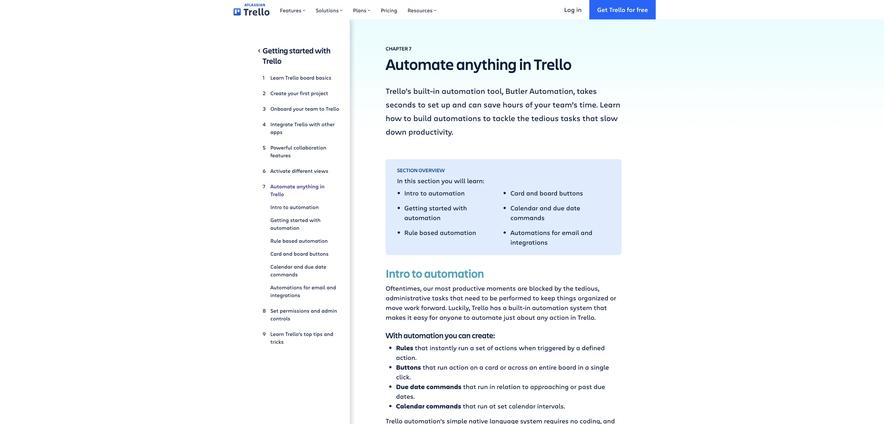 Task type: vqa. For each thing, say whether or not it's contained in the screenshot.


Task type: describe. For each thing, give the bounding box(es) containing it.
get trello for free link
[[590, 0, 656, 19]]

the inside intro to automation oftentimes, our most productive moments are blocked by the tedious, administrative tasks that need to be performed to keep things organized or move work forward. luckily, trello has a built-in automation system that makes it easy for anyone to automate just about any action in trello.
[[564, 284, 574, 293]]

performed
[[499, 294, 531, 303]]

tips
[[314, 331, 323, 338]]

0 vertical spatial rule based automation
[[405, 228, 476, 237]]

0 horizontal spatial getting started with automation
[[271, 217, 321, 231]]

to right team
[[320, 105, 325, 112]]

learn inside trello's built-in automation tool, butler automation, takes seconds to set up and can save hours of your team's time. learn how to build automations to tackle the tedious tasks that slow down productivity.
[[600, 99, 621, 110]]

started for getting started with trello link
[[289, 45, 314, 56]]

run left at
[[478, 402, 488, 411]]

forward.
[[421, 304, 447, 312]]

need
[[465, 294, 480, 303]]

1 horizontal spatial buttons
[[560, 189, 584, 198]]

plans
[[353, 7, 367, 14]]

your for create your first project
[[288, 90, 299, 97]]

will
[[454, 177, 466, 185]]

7
[[409, 45, 412, 52]]

blocked
[[529, 284, 553, 293]]

by inside intro to automation oftentimes, our most productive moments are blocked by the tedious, administrative tasks that need to be performed to keep things organized or move work forward. luckily, trello has a built-in automation system that makes it easy for anyone to automate just about any action in trello.
[[555, 284, 562, 293]]

rules
[[396, 344, 414, 353]]

1 horizontal spatial getting started with automation
[[405, 204, 467, 222]]

that inside trello's built-in automation tool, butler automation, takes seconds to set up and can save hours of your team's time. learn how to build automations to tackle the tedious tasks that slow down productivity.
[[583, 113, 599, 123]]

trello inside getting started with trello
[[263, 56, 282, 66]]

intro inside intro to automation link
[[271, 204, 282, 211]]

0 horizontal spatial rule
[[271, 238, 281, 244]]

1 vertical spatial can
[[459, 331, 471, 341]]

activate different views
[[271, 168, 329, 174]]

2 horizontal spatial calendar
[[511, 204, 538, 213]]

1 horizontal spatial calendar and due date commands
[[511, 204, 581, 222]]

onboard
[[271, 105, 292, 112]]

rule based automation link
[[263, 235, 340, 248]]

collaboration
[[294, 144, 326, 151]]

across
[[508, 363, 528, 372]]

tedious
[[532, 113, 559, 123]]

team
[[305, 105, 318, 112]]

learn trello's top tips and tricks link
[[263, 328, 340, 349]]

run inside that run in relation to approaching or past due dates.
[[478, 383, 488, 391]]

1 horizontal spatial automations for email and integrations
[[511, 228, 593, 247]]

and inside trello's built-in automation tool, butler automation, takes seconds to set up and can save hours of your team's time. learn how to build automations to tackle the tedious tasks that slow down productivity.
[[453, 99, 467, 110]]

due date commands
[[396, 383, 462, 391]]

activate
[[271, 168, 291, 174]]

set inside trello's built-in automation tool, butler automation, takes seconds to set up and can save hours of your team's time. learn how to build automations to tackle the tedious tasks that slow down productivity.
[[428, 99, 439, 110]]

tool,
[[487, 86, 504, 96]]

tasks inside intro to automation oftentimes, our most productive moments are blocked by the tedious, administrative tasks that need to be performed to keep things organized or move work forward. luckily, trello has a built-in automation system that makes it easy for anyone to automate just about any action in trello.
[[432, 294, 449, 303]]

that down organized
[[594, 304, 607, 312]]

buttons
[[396, 363, 421, 372]]

1 vertical spatial getting
[[405, 204, 428, 213]]

team's
[[553, 99, 578, 110]]

to inside that run in relation to approaching or past due dates.
[[523, 383, 529, 391]]

that left at
[[463, 402, 476, 411]]

1 horizontal spatial intro to automation
[[405, 189, 465, 198]]

that run action on a card or across an entire board in a single click.
[[396, 363, 609, 382]]

onboard your team to trello link
[[263, 102, 340, 115]]

pricing link
[[376, 0, 403, 19]]

your inside trello's built-in automation tool, butler automation, takes seconds to set up and can save hours of your team's time. learn how to build automations to tackle the tedious tasks that slow down productivity.
[[535, 99, 551, 110]]

integrate
[[271, 121, 293, 128]]

integrate trello with other apps
[[271, 121, 335, 135]]

build
[[414, 113, 432, 123]]

2 horizontal spatial set
[[498, 402, 507, 411]]

takes
[[577, 86, 597, 96]]

butler
[[506, 86, 528, 96]]

action inside that run action on a card or across an entire board in a single click.
[[449, 363, 469, 372]]

automations
[[434, 113, 481, 123]]

that inside that run action on a card or across an entire board in a single click.
[[423, 363, 436, 372]]

of inside trello's built-in automation tool, butler automation, takes seconds to set up and can save hours of your team's time. learn how to build automations to tackle the tedious tasks that slow down productivity.
[[526, 99, 533, 110]]

system
[[570, 304, 593, 312]]

in inside automate anything in trello
[[320, 183, 325, 190]]

activate different views link
[[263, 165, 340, 178]]

administrative
[[386, 294, 431, 303]]

0 vertical spatial date
[[567, 204, 581, 213]]

to down 'luckily,'
[[464, 313, 470, 322]]

how
[[386, 113, 402, 123]]

set permissions and admin controls
[[271, 308, 337, 322]]

1 horizontal spatial due
[[553, 204, 565, 213]]

automate anything in trello
[[271, 183, 325, 198]]

at
[[490, 402, 496, 411]]

chapter 7 automate anything in trello
[[386, 45, 572, 74]]

a down create:
[[470, 344, 474, 353]]

admin
[[322, 308, 337, 314]]

a right on
[[480, 363, 484, 372]]

1 horizontal spatial based
[[420, 228, 439, 237]]

automate inside automate anything in trello
[[271, 183, 295, 190]]

that run in relation to approaching or past due dates.
[[396, 383, 606, 401]]

section overview in this section you will learn:
[[397, 167, 485, 185]]

you inside section overview in this section you will learn:
[[442, 177, 453, 185]]

or inside intro to automation oftentimes, our most productive moments are blocked by the tedious, administrative tasks that need to be performed to keep things organized or move work forward. luckily, trello has a built-in automation system that makes it easy for anyone to automate just about any action in trello.
[[610, 294, 617, 303]]

email inside automations for email and integrations link
[[312, 284, 326, 291]]

resources button
[[403, 0, 442, 19]]

basics
[[316, 74, 332, 81]]

plans button
[[348, 0, 376, 19]]

1 vertical spatial rule based automation
[[271, 238, 328, 244]]

integrate trello with other apps link
[[263, 118, 340, 139]]

up
[[441, 99, 451, 110]]

intro inside intro to automation oftentimes, our most productive moments are blocked by the tedious, administrative tasks that need to be performed to keep things organized or move work forward. luckily, trello has a built-in automation system that makes it easy for anyone to automate just about any action in trello.
[[386, 266, 410, 281]]

automations for email and integrations link
[[263, 281, 340, 302]]

0 vertical spatial card and board buttons
[[511, 189, 584, 198]]

triggered
[[538, 344, 566, 353]]

card
[[485, 363, 499, 372]]

to down automate anything in trello at top
[[283, 204, 289, 211]]

1 horizontal spatial automations
[[511, 228, 551, 237]]

intervals.
[[538, 402, 565, 411]]

create your first project link
[[263, 87, 340, 100]]

0 vertical spatial email
[[562, 228, 579, 237]]

card inside card and board buttons link
[[271, 250, 282, 257]]

makes
[[386, 313, 406, 322]]

learn trello board basics link
[[263, 71, 340, 84]]

that inside that run in relation to approaching or past due dates.
[[463, 383, 476, 391]]

1 vertical spatial date
[[315, 263, 326, 270]]

apps
[[271, 129, 283, 135]]

set
[[271, 308, 279, 314]]

1 vertical spatial based
[[283, 238, 298, 244]]

free
[[637, 5, 648, 13]]

trello's inside trello's built-in automation tool, butler automation, takes seconds to set up and can save hours of your team's time. learn how to build automations to tackle the tedious tasks that slow down productivity.
[[386, 86, 412, 96]]

be
[[490, 294, 498, 303]]

in inside trello's built-in automation tool, butler automation, takes seconds to set up and can save hours of your team's time. learn how to build automations to tackle the tedious tasks that slow down productivity.
[[433, 86, 440, 96]]

1 vertical spatial started
[[429, 204, 452, 213]]

of inside "that instantly run a set of actions when triggered by a defined action."
[[487, 344, 493, 353]]

just
[[504, 313, 516, 322]]

project
[[311, 90, 328, 97]]

oftentimes,
[[386, 284, 422, 293]]

powerful collaboration features
[[271, 144, 326, 159]]

1 vertical spatial you
[[445, 331, 457, 341]]

for inside intro to automation oftentimes, our most productive moments are blocked by the tedious, administrative tasks that need to be performed to keep things organized or move work forward. luckily, trello has a built-in automation system that makes it easy for anyone to automate just about any action in trello.
[[430, 313, 438, 322]]

luckily,
[[449, 304, 470, 312]]

log
[[565, 5, 575, 13]]

about
[[517, 313, 535, 322]]

1 vertical spatial calendar and due date commands
[[271, 263, 326, 278]]

other
[[322, 121, 335, 128]]

learn trello board basics
[[271, 74, 332, 81]]

automation,
[[530, 86, 575, 96]]

0 horizontal spatial automations
[[271, 284, 302, 291]]

and inside learn trello's top tips and tricks
[[324, 331, 334, 338]]

1 horizontal spatial integrations
[[511, 238, 548, 247]]

views
[[314, 168, 329, 174]]

powerful collaboration features link
[[263, 141, 340, 162]]

actions
[[495, 344, 518, 353]]



Task type: locate. For each thing, give the bounding box(es) containing it.
create:
[[472, 331, 495, 341]]

that down time.
[[583, 113, 599, 123]]

due inside calendar and due date commands link
[[305, 263, 314, 270]]

a left single
[[586, 363, 589, 372]]

top
[[304, 331, 312, 338]]

2 vertical spatial calendar
[[396, 402, 425, 411]]

intro to automation link
[[263, 201, 340, 214]]

by right triggered
[[568, 344, 575, 353]]

1 vertical spatial built-
[[509, 304, 525, 312]]

0 horizontal spatial based
[[283, 238, 298, 244]]

intro down this
[[405, 189, 419, 198]]

learn up the slow
[[600, 99, 621, 110]]

learn for learn trello's top tips and tricks
[[271, 331, 284, 338]]

controls
[[271, 315, 291, 322]]

1 vertical spatial trello's
[[286, 331, 303, 338]]

intro to automation
[[405, 189, 465, 198], [271, 204, 319, 211]]

date
[[567, 204, 581, 213], [315, 263, 326, 270], [410, 383, 425, 391]]

permissions
[[280, 308, 310, 314]]

automation
[[442, 86, 485, 96], [429, 189, 465, 198], [290, 204, 319, 211], [405, 214, 441, 222], [271, 225, 300, 231], [440, 228, 476, 237], [299, 238, 328, 244], [424, 266, 484, 281], [532, 304, 569, 312], [404, 331, 444, 341]]

can
[[469, 99, 482, 110], [459, 331, 471, 341]]

work
[[404, 304, 420, 312]]

learn inside learn trello's top tips and tricks
[[271, 331, 284, 338]]

to down blocked
[[533, 294, 540, 303]]

features
[[280, 7, 302, 14]]

get trello for free
[[598, 5, 648, 13]]

1 horizontal spatial built-
[[509, 304, 525, 312]]

anyone
[[440, 313, 462, 322]]

automate
[[472, 313, 502, 322]]

0 horizontal spatial of
[[487, 344, 493, 353]]

intro to automation down automate anything in trello at top
[[271, 204, 319, 211]]

the up things
[[564, 284, 574, 293]]

create your first project
[[271, 90, 328, 97]]

in inside that run action on a card or across an entire board in a single click.
[[578, 363, 584, 372]]

getting
[[263, 45, 288, 56], [405, 204, 428, 213], [271, 217, 289, 224]]

automation inside trello's built-in automation tool, butler automation, takes seconds to set up and can save hours of your team's time. learn how to build automations to tackle the tedious tasks that slow down productivity.
[[442, 86, 485, 96]]

calendar commands that run at set calendar intervals.
[[396, 402, 565, 411]]

started down intro to automation link
[[290, 217, 308, 224]]

anything down different in the left top of the page
[[297, 183, 319, 190]]

that right rules
[[415, 344, 428, 353]]

0 vertical spatial based
[[420, 228, 439, 237]]

calendar
[[511, 204, 538, 213], [271, 263, 293, 270], [396, 402, 425, 411]]

you
[[442, 177, 453, 185], [445, 331, 457, 341]]

0 vertical spatial due
[[553, 204, 565, 213]]

started inside getting started with automation link
[[290, 217, 308, 224]]

action left on
[[449, 363, 469, 372]]

trello.
[[578, 313, 596, 322]]

seconds
[[386, 99, 416, 110]]

built- inside trello's built-in automation tool, butler automation, takes seconds to set up and can save hours of your team's time. learn how to build automations to tackle the tedious tasks that slow down productivity.
[[414, 86, 433, 96]]

automate inside 'chapter 7 automate anything in trello'
[[386, 54, 454, 74]]

learn up "tricks"
[[271, 331, 284, 338]]

learn trello's top tips and tricks
[[271, 331, 334, 345]]

automate down 7
[[386, 54, 454, 74]]

trello's up the seconds
[[386, 86, 412, 96]]

card and board buttons link
[[263, 248, 340, 261]]

1 vertical spatial the
[[564, 284, 574, 293]]

1 vertical spatial intro
[[271, 204, 282, 211]]

tedious,
[[575, 284, 600, 293]]

trello
[[610, 5, 626, 13], [534, 54, 572, 74], [263, 56, 282, 66], [286, 74, 299, 81], [326, 105, 339, 112], [294, 121, 308, 128], [271, 191, 284, 198], [472, 304, 489, 312]]

set
[[428, 99, 439, 110], [476, 344, 486, 353], [498, 402, 507, 411]]

getting inside getting started with trello
[[263, 45, 288, 56]]

0 vertical spatial started
[[289, 45, 314, 56]]

0 horizontal spatial intro to automation
[[271, 204, 319, 211]]

2 horizontal spatial due
[[594, 383, 606, 391]]

0 horizontal spatial due
[[305, 263, 314, 270]]

your left team
[[293, 105, 304, 112]]

to left "be"
[[482, 294, 488, 303]]

1 vertical spatial email
[[312, 284, 326, 291]]

started
[[289, 45, 314, 56], [429, 204, 452, 213], [290, 217, 308, 224]]

first
[[300, 90, 310, 97]]

or inside that run action on a card or across an entire board in a single click.
[[500, 363, 507, 372]]

1 vertical spatial rule
[[271, 238, 281, 244]]

intro up oftentimes,
[[386, 266, 410, 281]]

0 horizontal spatial rule based automation
[[271, 238, 328, 244]]

0 vertical spatial built-
[[414, 86, 433, 96]]

action.
[[396, 354, 417, 362]]

that inside "that instantly run a set of actions when triggered by a defined action."
[[415, 344, 428, 353]]

2 horizontal spatial date
[[567, 204, 581, 213]]

productive
[[453, 284, 485, 293]]

learn for learn trello board basics
[[271, 74, 284, 81]]

due inside that run in relation to approaching or past due dates.
[[594, 383, 606, 391]]

1 vertical spatial due
[[305, 263, 314, 270]]

a left 'defined'
[[577, 344, 581, 353]]

0 horizontal spatial card and board buttons
[[271, 250, 329, 257]]

0 vertical spatial you
[[442, 177, 453, 185]]

with automation you can create:
[[386, 331, 495, 341]]

getting for getting started with trello link
[[263, 45, 288, 56]]

organized
[[578, 294, 609, 303]]

action right any
[[550, 313, 569, 322]]

anything up tool,
[[457, 54, 517, 74]]

to
[[418, 99, 426, 110], [320, 105, 325, 112], [404, 113, 412, 123], [483, 113, 491, 123], [421, 189, 427, 198], [283, 204, 289, 211], [412, 266, 423, 281], [482, 294, 488, 303], [533, 294, 540, 303], [464, 313, 470, 322], [523, 383, 529, 391]]

run inside "that instantly run a set of actions when triggered by a defined action."
[[459, 344, 469, 353]]

with down intro to automation link
[[310, 217, 321, 224]]

intro to automation oftentimes, our most productive moments are blocked by the tedious, administrative tasks that need to be performed to keep things organized or move work forward. luckily, trello has a built-in automation system that makes it easy for anyone to automate just about any action in trello.
[[386, 266, 617, 322]]

1 vertical spatial card and board buttons
[[271, 250, 329, 257]]

solutions
[[316, 7, 339, 14]]

getting for getting started with automation link
[[271, 217, 289, 224]]

0 horizontal spatial tasks
[[432, 294, 449, 303]]

calendar
[[509, 402, 536, 411]]

in inside that run in relation to approaching or past due dates.
[[490, 383, 495, 391]]

1 horizontal spatial rule
[[405, 228, 418, 237]]

1 vertical spatial card
[[271, 250, 282, 257]]

2 vertical spatial getting
[[271, 217, 289, 224]]

1 vertical spatial anything
[[297, 183, 319, 190]]

or for that run action on a card or across an entire board in a single click.
[[500, 363, 507, 372]]

0 vertical spatial calendar and due date commands
[[511, 204, 581, 222]]

automate down activate
[[271, 183, 295, 190]]

1 horizontal spatial set
[[476, 344, 486, 353]]

built- down performed
[[509, 304, 525, 312]]

commands
[[511, 214, 545, 222], [271, 271, 298, 278], [427, 383, 462, 391], [426, 402, 461, 411]]

0 vertical spatial automations for email and integrations
[[511, 228, 593, 247]]

action inside intro to automation oftentimes, our most productive moments are blocked by the tedious, administrative tasks that need to be performed to keep things organized or move work forward. luckily, trello has a built-in automation system that makes it easy for anyone to automate just about any action in trello.
[[550, 313, 569, 322]]

tasks down 'most'
[[432, 294, 449, 303]]

solutions button
[[311, 0, 348, 19]]

intro
[[405, 189, 419, 198], [271, 204, 282, 211], [386, 266, 410, 281]]

your left the first
[[288, 90, 299, 97]]

set permissions and admin controls link
[[263, 305, 340, 325]]

0 vertical spatial tasks
[[561, 113, 581, 123]]

a right has
[[503, 304, 507, 312]]

0 vertical spatial intro to automation
[[405, 189, 465, 198]]

board inside that run action on a card or across an entire board in a single click.
[[559, 363, 577, 372]]

automate anything in trello link
[[263, 180, 340, 201]]

an
[[530, 363, 538, 372]]

you up the instantly
[[445, 331, 457, 341]]

can left create:
[[459, 331, 471, 341]]

learn inside learn trello board basics link
[[271, 74, 284, 81]]

0 horizontal spatial calendar and due date commands
[[271, 263, 326, 278]]

with down will
[[453, 204, 467, 213]]

0 horizontal spatial automations for email and integrations
[[271, 284, 336, 299]]

to up build
[[418, 99, 426, 110]]

1 horizontal spatial rule based automation
[[405, 228, 476, 237]]

intro down automate anything in trello at top
[[271, 204, 282, 211]]

to right relation
[[523, 383, 529, 391]]

in inside 'chapter 7 automate anything in trello'
[[520, 54, 532, 74]]

relation
[[497, 383, 521, 391]]

0 horizontal spatial action
[[449, 363, 469, 372]]

0 vertical spatial learn
[[271, 74, 284, 81]]

this
[[405, 177, 416, 185]]

2 vertical spatial or
[[571, 383, 577, 391]]

that up 'luckily,'
[[450, 294, 464, 303]]

learn
[[271, 74, 284, 81], [600, 99, 621, 110], [271, 331, 284, 338]]

click.
[[396, 373, 411, 382]]

card
[[511, 189, 525, 198], [271, 250, 282, 257]]

of right the hours
[[526, 99, 533, 110]]

or inside that run in relation to approaching or past due dates.
[[571, 383, 577, 391]]

a inside intro to automation oftentimes, our most productive moments are blocked by the tedious, administrative tasks that need to be performed to keep things organized or move work forward. luckily, trello has a built-in automation system that makes it easy for anyone to automate just about any action in trello.
[[503, 304, 507, 312]]

2 vertical spatial started
[[290, 217, 308, 224]]

automations
[[511, 228, 551, 237], [271, 284, 302, 291]]

0 vertical spatial the
[[517, 113, 530, 123]]

2 vertical spatial intro
[[386, 266, 410, 281]]

or right card
[[500, 363, 507, 372]]

0 vertical spatial card
[[511, 189, 525, 198]]

1 horizontal spatial action
[[550, 313, 569, 322]]

entire
[[539, 363, 557, 372]]

to down 'section'
[[421, 189, 427, 198]]

started inside getting started with trello
[[289, 45, 314, 56]]

1 vertical spatial or
[[500, 363, 507, 372]]

0 horizontal spatial date
[[315, 263, 326, 270]]

1 vertical spatial automations for email and integrations
[[271, 284, 336, 299]]

started up learn trello board basics
[[289, 45, 314, 56]]

1 horizontal spatial card
[[511, 189, 525, 198]]

things
[[557, 294, 577, 303]]

0 vertical spatial trello's
[[386, 86, 412, 96]]

1 horizontal spatial tasks
[[561, 113, 581, 123]]

learn up create
[[271, 74, 284, 81]]

0 vertical spatial intro
[[405, 189, 419, 198]]

with left other
[[309, 121, 320, 128]]

getting started with trello link
[[263, 45, 340, 69]]

1 vertical spatial action
[[449, 363, 469, 372]]

log in
[[565, 5, 582, 13]]

run down the instantly
[[438, 363, 448, 372]]

with
[[386, 331, 403, 341]]

overview
[[419, 167, 445, 174]]

that up the due date commands
[[423, 363, 436, 372]]

and inside set permissions and admin controls
[[311, 308, 320, 314]]

or left past
[[571, 383, 577, 391]]

0 horizontal spatial integrations
[[271, 292, 300, 299]]

with inside integrate trello with other apps
[[309, 121, 320, 128]]

to right how
[[404, 113, 412, 123]]

due
[[396, 383, 409, 391]]

run
[[459, 344, 469, 353], [438, 363, 448, 372], [478, 383, 488, 391], [478, 402, 488, 411]]

1 horizontal spatial automate
[[386, 54, 454, 74]]

run inside that run action on a card or across an entire board in a single click.
[[438, 363, 448, 372]]

with up basics
[[315, 45, 331, 56]]

has
[[490, 304, 502, 312]]

buttons
[[560, 189, 584, 198], [310, 250, 329, 257]]

run right the instantly
[[459, 344, 469, 353]]

0 vertical spatial of
[[526, 99, 533, 110]]

trello's inside learn trello's top tips and tricks
[[286, 331, 303, 338]]

of down create:
[[487, 344, 493, 353]]

tasks inside trello's built-in automation tool, butler automation, takes seconds to set up and can save hours of your team's time. learn how to build automations to tackle the tedious tasks that slow down productivity.
[[561, 113, 581, 123]]

of
[[526, 99, 533, 110], [487, 344, 493, 353]]

1 vertical spatial integrations
[[271, 292, 300, 299]]

with for integrate trello with other apps link
[[309, 121, 320, 128]]

set right at
[[498, 402, 507, 411]]

trello's left top in the left of the page
[[286, 331, 303, 338]]

0 horizontal spatial set
[[428, 99, 439, 110]]

it
[[408, 313, 412, 322]]

or right organized
[[610, 294, 617, 303]]

2 vertical spatial set
[[498, 402, 507, 411]]

0 horizontal spatial automate
[[271, 183, 295, 190]]

tricks
[[271, 339, 284, 345]]

the inside trello's built-in automation tool, butler automation, takes seconds to set up and can save hours of your team's time. learn how to build automations to tackle the tedious tasks that slow down productivity.
[[517, 113, 530, 123]]

section
[[397, 167, 418, 174]]

by inside "that instantly run a set of actions when triggered by a defined action."
[[568, 344, 575, 353]]

can left save on the top of page
[[469, 99, 482, 110]]

features button
[[275, 0, 311, 19]]

with inside getting started with trello
[[315, 45, 331, 56]]

resources
[[408, 7, 433, 14]]

0 horizontal spatial email
[[312, 284, 326, 291]]

get
[[598, 5, 608, 13]]

1 vertical spatial calendar
[[271, 263, 293, 270]]

1 horizontal spatial by
[[568, 344, 575, 353]]

anything inside automate anything in trello
[[297, 183, 319, 190]]

pricing
[[381, 7, 398, 14]]

trello inside automate anything in trello
[[271, 191, 284, 198]]

action
[[550, 313, 569, 322], [449, 363, 469, 372]]

0 vertical spatial calendar
[[511, 204, 538, 213]]

atlassian trello image
[[234, 4, 270, 16]]

that down on
[[463, 383, 476, 391]]

or
[[610, 294, 617, 303], [500, 363, 507, 372], [571, 383, 577, 391]]

0 vertical spatial anything
[[457, 54, 517, 74]]

0 vertical spatial buttons
[[560, 189, 584, 198]]

to down save on the top of page
[[483, 113, 491, 123]]

2 vertical spatial date
[[410, 383, 425, 391]]

started for getting started with automation link
[[290, 217, 308, 224]]

set down create:
[[476, 344, 486, 353]]

single
[[591, 363, 609, 372]]

1 horizontal spatial or
[[571, 383, 577, 391]]

trello inside intro to automation oftentimes, our most productive moments are blocked by the tedious, administrative tasks that need to be performed to keep things organized or move work forward. luckily, trello has a built-in automation system that makes it easy for anyone to automate just about any action in trello.
[[472, 304, 489, 312]]

0 vertical spatial action
[[550, 313, 569, 322]]

set left up
[[428, 99, 439, 110]]

built- up the seconds
[[414, 86, 433, 96]]

1 horizontal spatial email
[[562, 228, 579, 237]]

built- inside intro to automation oftentimes, our most productive moments are blocked by the tedious, administrative tasks that need to be performed to keep things organized or move work forward. luckily, trello has a built-in automation system that makes it easy for anyone to automate just about any action in trello.
[[509, 304, 525, 312]]

trello inside 'chapter 7 automate anything in trello'
[[534, 54, 572, 74]]

by up things
[[555, 284, 562, 293]]

create
[[271, 90, 287, 97]]

0 vertical spatial automations
[[511, 228, 551, 237]]

your up tedious
[[535, 99, 551, 110]]

0 horizontal spatial calendar
[[271, 263, 293, 270]]

intro to automation down 'section'
[[405, 189, 465, 198]]

trello inside integrate trello with other apps
[[294, 121, 308, 128]]

anything inside 'chapter 7 automate anything in trello'
[[457, 54, 517, 74]]

set inside "that instantly run a set of actions when triggered by a defined action."
[[476, 344, 486, 353]]

0 horizontal spatial the
[[517, 113, 530, 123]]

started down 'section'
[[429, 204, 452, 213]]

0 horizontal spatial built-
[[414, 86, 433, 96]]

your for onboard your team to trello
[[293, 105, 304, 112]]

with for getting started with trello link
[[315, 45, 331, 56]]

to up oftentimes,
[[412, 266, 423, 281]]

you left will
[[442, 177, 453, 185]]

instantly
[[430, 344, 457, 353]]

0 horizontal spatial anything
[[297, 183, 319, 190]]

or for that run in relation to approaching or past due dates.
[[571, 383, 577, 391]]

anything
[[457, 54, 517, 74], [297, 183, 319, 190]]

email
[[562, 228, 579, 237], [312, 284, 326, 291]]

automations for email and integrations
[[511, 228, 593, 247], [271, 284, 336, 299]]

1 vertical spatial intro to automation
[[271, 204, 319, 211]]

0 horizontal spatial by
[[555, 284, 562, 293]]

the down the hours
[[517, 113, 530, 123]]

1 vertical spatial of
[[487, 344, 493, 353]]

tasks down team's
[[561, 113, 581, 123]]

are
[[518, 284, 528, 293]]

1 vertical spatial set
[[476, 344, 486, 353]]

run up the calendar commands that run at set calendar intervals.
[[478, 383, 488, 391]]

with for getting started with automation link
[[310, 217, 321, 224]]

getting started with trello
[[263, 45, 331, 66]]

1 vertical spatial buttons
[[310, 250, 329, 257]]

0 vertical spatial rule
[[405, 228, 418, 237]]

a
[[503, 304, 507, 312], [470, 344, 474, 353], [577, 344, 581, 353], [480, 363, 484, 372], [586, 363, 589, 372]]

can inside trello's built-in automation tool, butler automation, takes seconds to set up and can save hours of your team's time. learn how to build automations to tackle the tedious tasks that slow down productivity.
[[469, 99, 482, 110]]

most
[[435, 284, 451, 293]]

1 horizontal spatial trello's
[[386, 86, 412, 96]]



